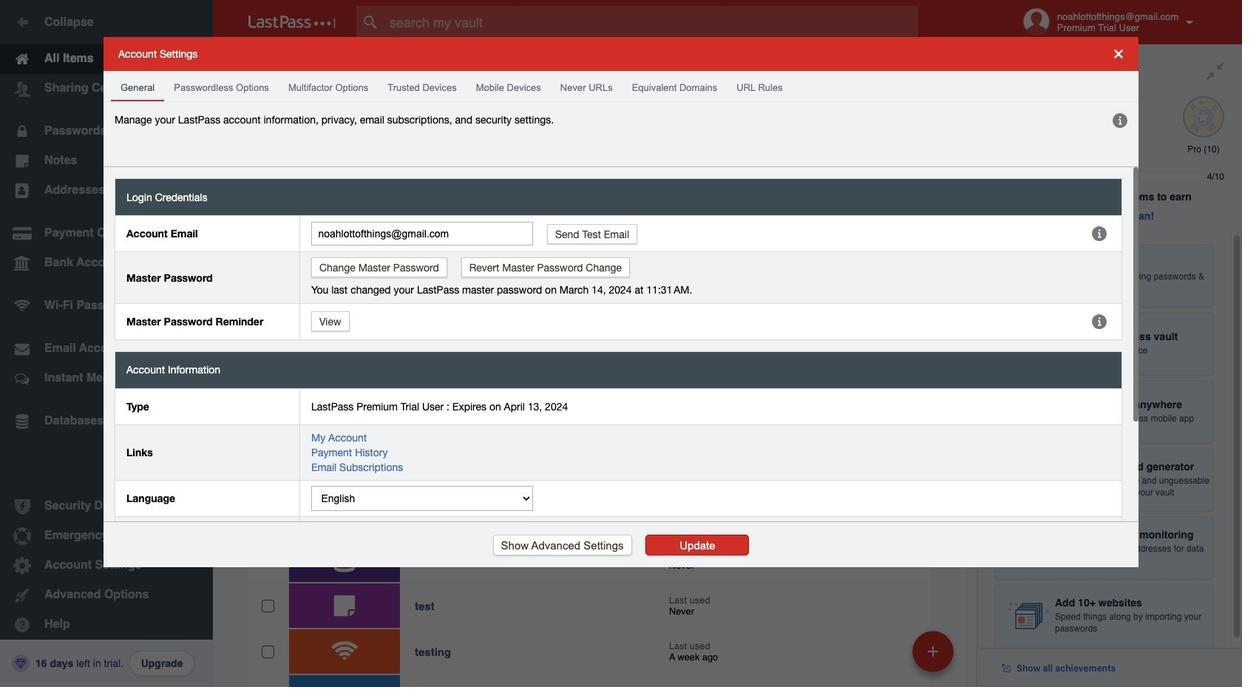 Task type: vqa. For each thing, say whether or not it's contained in the screenshot.
LastPass image at the left top
yes



Task type: describe. For each thing, give the bounding box(es) containing it.
main navigation navigation
[[0, 0, 213, 687]]

search my vault text field
[[357, 6, 947, 38]]

new item image
[[928, 646, 939, 656]]

new item navigation
[[908, 626, 963, 687]]

lastpass image
[[249, 16, 336, 29]]



Task type: locate. For each thing, give the bounding box(es) containing it.
vault options navigation
[[213, 44, 978, 89]]

Search search field
[[357, 6, 947, 38]]



